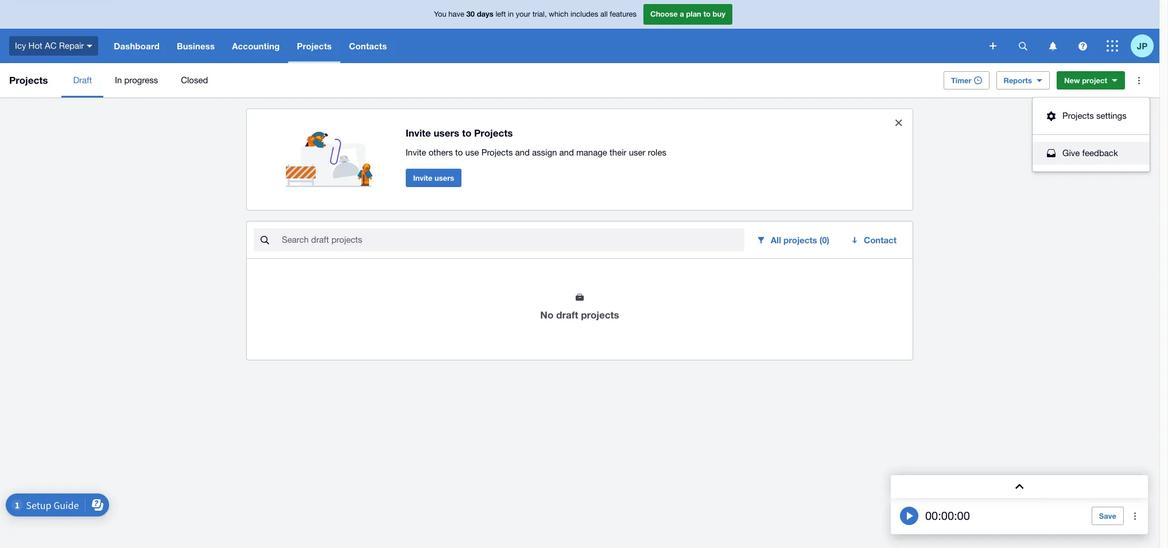 Task type: locate. For each thing, give the bounding box(es) containing it.
2 horizontal spatial svg image
[[1079, 42, 1088, 50]]

invite left others
[[406, 147, 427, 157]]

0 horizontal spatial and
[[516, 147, 530, 157]]

new project button
[[1057, 71, 1126, 90]]

list box
[[1033, 98, 1150, 172]]

svg image
[[1050, 42, 1057, 50], [1079, 42, 1088, 50], [990, 43, 997, 49]]

more options image
[[1128, 69, 1151, 92], [1125, 505, 1148, 528]]

clear image
[[888, 111, 911, 134]]

ac
[[45, 41, 57, 50]]

give feedback
[[1063, 148, 1119, 158]]

0 horizontal spatial svg image
[[87, 45, 93, 48]]

0 vertical spatial projects
[[784, 235, 818, 245]]

invite users link
[[406, 169, 462, 187]]

0 vertical spatial users
[[434, 127, 460, 139]]

use
[[466, 147, 479, 157]]

invite up others
[[406, 127, 431, 139]]

1 horizontal spatial and
[[560, 147, 574, 157]]

projects button
[[289, 29, 341, 63]]

invite others to use projects and assign and manage their user roles
[[406, 147, 667, 157]]

Search draft projects search field
[[281, 229, 745, 251]]

features
[[610, 10, 637, 19]]

give
[[1063, 148, 1081, 158]]

your
[[516, 10, 531, 19]]

list box containing projects settings
[[1033, 98, 1150, 172]]

closed
[[181, 75, 208, 85]]

settings
[[1097, 111, 1127, 121]]

wrapper image
[[1045, 149, 1059, 157]]

projects settings button
[[1033, 105, 1150, 128]]

in
[[115, 75, 122, 85]]

navigation containing dashboard
[[105, 29, 982, 63]]

invite down others
[[413, 173, 433, 182]]

1 vertical spatial invite
[[406, 147, 427, 157]]

users up others
[[434, 127, 460, 139]]

assign
[[532, 147, 557, 157]]

banner
[[0, 0, 1160, 63]]

invite
[[406, 127, 431, 139], [406, 147, 427, 157], [413, 173, 433, 182]]

1 horizontal spatial svg image
[[1050, 42, 1057, 50]]

business
[[177, 41, 215, 51]]

invite users
[[413, 173, 454, 182]]

projects left (0)
[[784, 235, 818, 245]]

a
[[680, 9, 685, 19]]

2 horizontal spatial svg image
[[1107, 40, 1119, 52]]

others
[[429, 147, 453, 157]]

days
[[477, 9, 494, 19]]

icy hot ac repair
[[15, 41, 84, 50]]

draft
[[73, 75, 92, 85]]

icy hot ac repair button
[[0, 29, 105, 63]]

choose
[[651, 9, 678, 19]]

and left assign
[[516, 147, 530, 157]]

you
[[434, 10, 447, 19]]

includes
[[571, 10, 599, 19]]

all projects (0)
[[771, 235, 830, 245]]

timer button
[[944, 71, 990, 90]]

to left the buy
[[704, 9, 711, 19]]

trial,
[[533, 10, 547, 19]]

2 vertical spatial invite
[[413, 173, 433, 182]]

all
[[771, 235, 782, 245]]

30
[[467, 9, 475, 19]]

banner containing jp
[[0, 0, 1160, 63]]

svg image
[[1107, 40, 1119, 52], [1019, 42, 1028, 50], [87, 45, 93, 48]]

and right assign
[[560, 147, 574, 157]]

to up the use
[[462, 127, 472, 139]]

contact
[[864, 235, 897, 245]]

0 horizontal spatial svg image
[[990, 43, 997, 49]]

0 vertical spatial to
[[704, 9, 711, 19]]

save button
[[1092, 507, 1125, 526]]

more options image down the jp
[[1128, 69, 1151, 92]]

users
[[434, 127, 460, 139], [435, 173, 454, 182]]

svg image right repair
[[87, 45, 93, 48]]

1 horizontal spatial projects
[[784, 235, 818, 245]]

which
[[549, 10, 569, 19]]

svg image left the jp
[[1107, 40, 1119, 52]]

2 vertical spatial to
[[456, 147, 463, 157]]

buy
[[713, 9, 726, 19]]

timer
[[952, 76, 972, 85]]

new project
[[1065, 76, 1108, 85]]

projects down hot in the top of the page
[[9, 74, 48, 86]]

projects
[[784, 235, 818, 245], [581, 309, 620, 321]]

1 horizontal spatial svg image
[[1019, 42, 1028, 50]]

projects right draft on the left bottom of the page
[[581, 309, 620, 321]]

0 horizontal spatial projects
[[581, 309, 620, 321]]

1 vertical spatial to
[[462, 127, 472, 139]]

contacts
[[349, 41, 387, 51]]

projects
[[297, 41, 332, 51], [9, 74, 48, 86], [1063, 111, 1095, 121], [474, 127, 513, 139], [482, 147, 513, 157]]

and
[[516, 147, 530, 157], [560, 147, 574, 157]]

users for invite users to projects
[[434, 127, 460, 139]]

group containing projects settings
[[1033, 98, 1150, 172]]

to
[[704, 9, 711, 19], [462, 127, 472, 139], [456, 147, 463, 157]]

svg image up reports popup button
[[1019, 42, 1028, 50]]

projects right wrapper image
[[1063, 111, 1095, 121]]

to left the use
[[456, 147, 463, 157]]

roles
[[648, 147, 667, 157]]

progress
[[124, 75, 158, 85]]

group
[[1033, 98, 1150, 172]]

00:00:00
[[926, 509, 971, 523]]

navigation
[[105, 29, 982, 63]]

0 vertical spatial invite
[[406, 127, 431, 139]]

feedback
[[1083, 148, 1119, 158]]

business button
[[168, 29, 224, 63]]

invite for invite others to use projects and assign and manage their user roles
[[406, 147, 427, 157]]

more options image right save
[[1125, 505, 1148, 528]]

1 vertical spatial users
[[435, 173, 454, 182]]

repair
[[59, 41, 84, 50]]

projects left contacts dropdown button
[[297, 41, 332, 51]]

users down others
[[435, 173, 454, 182]]

draft
[[557, 309, 579, 321]]

all
[[601, 10, 608, 19]]



Task type: describe. For each thing, give the bounding box(es) containing it.
projects inside popup button
[[784, 235, 818, 245]]

all projects (0) button
[[749, 229, 839, 252]]

left
[[496, 10, 506, 19]]

new
[[1065, 76, 1081, 85]]

start timer image
[[901, 507, 919, 526]]

in
[[508, 10, 514, 19]]

(0)
[[820, 235, 830, 245]]

to inside banner
[[704, 9, 711, 19]]

2 and from the left
[[560, 147, 574, 157]]

user
[[629, 147, 646, 157]]

manage
[[577, 147, 608, 157]]

contacts button
[[341, 29, 396, 63]]

choose a plan to buy
[[651, 9, 726, 19]]

dashboard link
[[105, 29, 168, 63]]

reports
[[1004, 76, 1033, 85]]

to for use
[[456, 147, 463, 157]]

1 vertical spatial projects
[[581, 309, 620, 321]]

hot
[[28, 41, 42, 50]]

invite for invite users to projects
[[406, 127, 431, 139]]

1 and from the left
[[516, 147, 530, 157]]

icy
[[15, 41, 26, 50]]

have
[[449, 10, 465, 19]]

projects settings link
[[1033, 105, 1150, 135]]

jp button
[[1132, 29, 1160, 63]]

projects settings
[[1063, 111, 1127, 121]]

give feedback button
[[1033, 142, 1150, 165]]

no
[[541, 309, 554, 321]]

accounting button
[[224, 29, 289, 63]]

accounting
[[232, 41, 280, 51]]

invite users to projects
[[406, 127, 513, 139]]

0 vertical spatial more options image
[[1128, 69, 1151, 92]]

closed link
[[170, 63, 220, 98]]

plan
[[687, 9, 702, 19]]

projects inside dropdown button
[[297, 41, 332, 51]]

their
[[610, 147, 627, 157]]

project
[[1083, 76, 1108, 85]]

invite users to projects image
[[286, 118, 378, 187]]

wrapper image
[[1045, 111, 1059, 121]]

svg image inside icy hot ac repair 'popup button'
[[87, 45, 93, 48]]

invite for invite users
[[413, 173, 433, 182]]

reports button
[[997, 71, 1050, 90]]

no draft projects
[[541, 309, 620, 321]]

users for invite users
[[435, 173, 454, 182]]

projects up the use
[[474, 127, 513, 139]]

1 vertical spatial more options image
[[1125, 505, 1148, 528]]

jp
[[1138, 40, 1148, 51]]

contact button
[[844, 229, 906, 252]]

to for projects
[[462, 127, 472, 139]]

save
[[1100, 512, 1117, 521]]

you have 30 days left in your trial, which includes all features
[[434, 9, 637, 19]]

dashboard
[[114, 41, 160, 51]]

projects right the use
[[482, 147, 513, 157]]

draft link
[[62, 63, 103, 98]]

in progress link
[[103, 63, 170, 98]]

projects inside button
[[1063, 111, 1095, 121]]

in progress
[[115, 75, 158, 85]]



Task type: vqa. For each thing, say whether or not it's contained in the screenshot.
Give
yes



